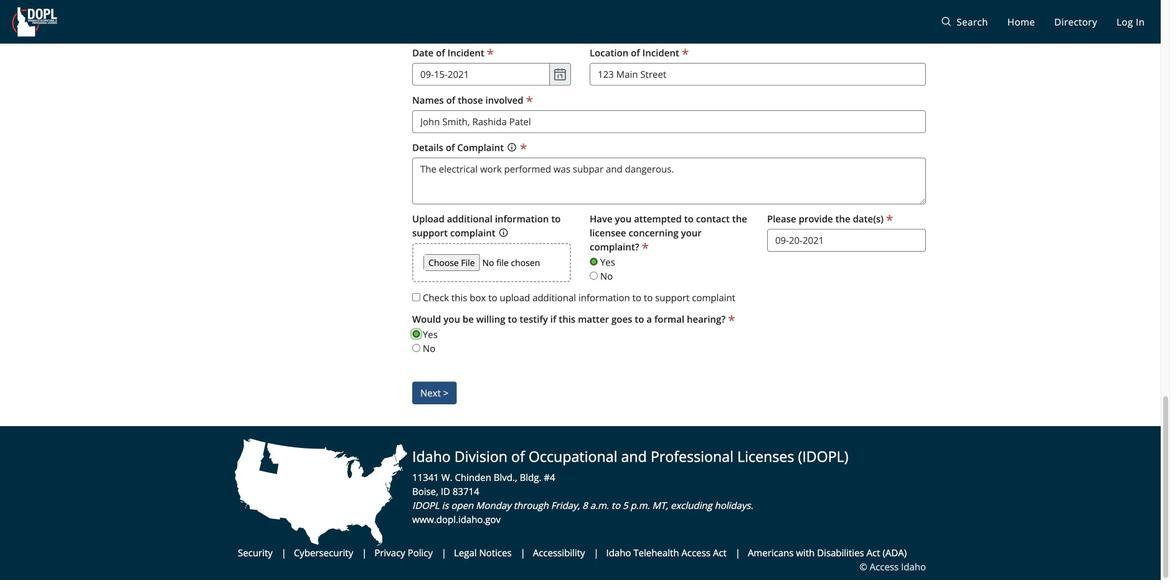 Task type: vqa. For each thing, say whether or not it's contained in the screenshot.
City TEXT FIELD for Zip text field Address Line 2 text box
no



Task type: describe. For each thing, give the bounding box(es) containing it.
location of incident element
[[590, 46, 689, 60]]

names of those involved element
[[413, 93, 533, 107]]

usa map with idaho highlighted image
[[235, 439, 408, 546]]

1 vertical spatial info image
[[500, 227, 508, 239]]

MM-DD-YYYY text field
[[413, 63, 550, 86]]

please provide the date(s) element
[[768, 212, 894, 226]]

1 vertical spatial option group
[[413, 312, 927, 356]]

search image
[[942, 15, 952, 28]]



Task type: locate. For each thing, give the bounding box(es) containing it.
None text field
[[413, 110, 927, 133], [413, 158, 927, 205], [768, 229, 927, 252], [413, 110, 927, 133], [413, 158, 927, 205], [768, 229, 927, 252]]

date of incident element
[[413, 46, 494, 60]]

0 vertical spatial option group
[[590, 212, 749, 283]]

None radio
[[590, 272, 598, 280], [413, 330, 421, 338], [590, 272, 598, 280], [413, 330, 421, 338]]

None file field
[[424, 254, 560, 271]]

None radio
[[590, 258, 598, 266], [413, 344, 421, 352], [590, 258, 598, 266], [413, 344, 421, 352]]

0 vertical spatial info image
[[508, 142, 517, 154]]

info image
[[508, 142, 517, 154], [500, 227, 508, 239]]

None text field
[[590, 63, 927, 86]]

None checkbox
[[413, 293, 421, 301]]

option group
[[590, 212, 749, 283], [413, 312, 927, 356]]



